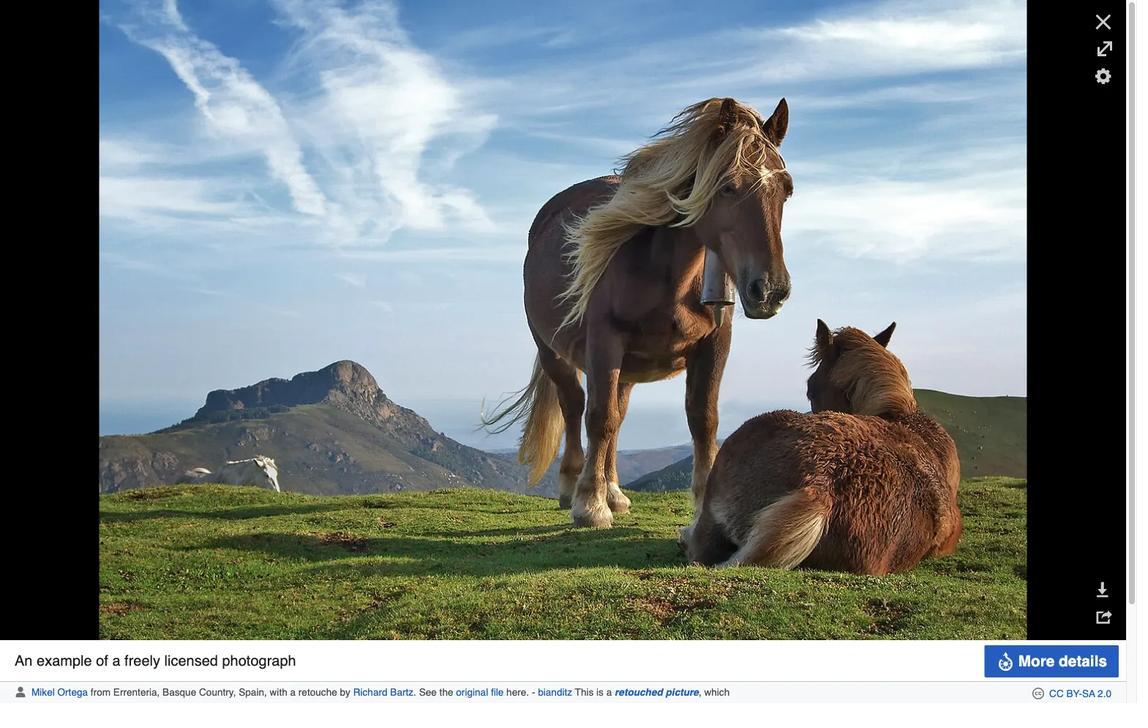 Task type: describe. For each thing, give the bounding box(es) containing it.
retouched picture
[[615, 687, 699, 698]]

example
[[37, 653, 92, 670]]

cc by-sa 2.0
[[1049, 689, 1112, 700]]

more
[[1018, 653, 1055, 671]]

country,
[[199, 687, 236, 698]]

richard bartz link
[[353, 687, 414, 698]]

0 horizontal spatial a
[[112, 653, 120, 670]]

.
[[414, 687, 416, 698]]

freely
[[124, 653, 160, 670]]

an
[[15, 653, 33, 670]]

2.0
[[1098, 689, 1112, 700]]

basque
[[163, 687, 196, 698]]

an example of a freely licensed photograph
[[15, 653, 296, 670]]

picture
[[666, 687, 699, 698]]

see
[[419, 687, 437, 698]]

licensed
[[164, 653, 218, 670]]

cc
[[1049, 689, 1064, 700]]

spain,
[[239, 687, 267, 698]]

photograph
[[222, 653, 296, 670]]



Task type: locate. For each thing, give the bounding box(es) containing it.
from
[[91, 687, 111, 698]]

ortega
[[57, 687, 88, 698]]

cc by-sa 2.0 link
[[1049, 689, 1112, 700]]

here.
[[506, 687, 529, 698]]

mikel ortega link
[[31, 687, 88, 698]]

by
[[340, 687, 350, 698]]

a
[[112, 653, 120, 670], [290, 687, 296, 698]]

undefined image
[[99, 0, 1027, 641]]

more details
[[1018, 653, 1107, 671]]

details
[[1059, 653, 1107, 671]]

more details link
[[985, 646, 1119, 678]]

file
[[491, 687, 504, 698]]

bianditz link
[[538, 687, 572, 698]]

the
[[440, 687, 453, 698]]

bartz
[[390, 687, 414, 698]]

original
[[456, 687, 488, 698]]

retouched picture link
[[615, 687, 699, 698]]

a right of
[[112, 653, 120, 670]]

richard
[[353, 687, 388, 698]]

bianditz
[[538, 687, 572, 698]]

by-
[[1067, 689, 1082, 700]]

mikel
[[31, 687, 55, 698]]

errenteria,
[[113, 687, 160, 698]]

1 vertical spatial a
[[290, 687, 296, 698]]

original file link
[[456, 687, 504, 698]]

a right with
[[290, 687, 296, 698]]

retouched
[[615, 687, 663, 698]]

-
[[532, 687, 535, 698]]

mikel ortega from errenteria, basque country, spain, with a retouche by richard bartz . see the original file here. -
[[31, 687, 538, 698]]

sa
[[1082, 689, 1095, 700]]

1 horizontal spatial a
[[290, 687, 296, 698]]

with
[[270, 687, 287, 698]]

of
[[96, 653, 108, 670]]

0 vertical spatial a
[[112, 653, 120, 670]]

retouche
[[298, 687, 337, 698]]



Task type: vqa. For each thing, say whether or not it's contained in the screenshot.
topmost On
no



